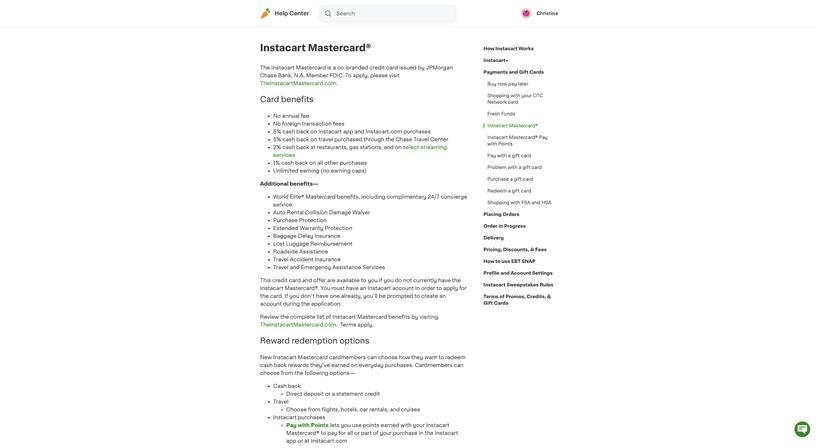 Task type: describe. For each thing, give the bounding box(es) containing it.
user avatar image
[[521, 8, 532, 19]]

purchase a gift card
[[488, 177, 533, 182]]

in inside this credit card and offer are available to you if you do not currently have the instacart mastercard®. you must have an instacart account in order to apply for the card. if you don't have one already, you'll be prompted to create an account during the application.
[[415, 286, 420, 291]]

purchase
[[393, 431, 418, 436]]

offer
[[313, 278, 326, 283]]

a down purchase a gift card
[[508, 189, 511, 193]]

this credit card and offer are available to you if you do not currently have the instacart mastercard®. you must have an instacart account in order to apply for the card. if you don't have one already, you'll be prompted to create an account during the application.
[[260, 278, 467, 307]]

redemption
[[292, 337, 338, 345]]

(no
[[321, 168, 330, 173]]

order in progress link
[[484, 221, 526, 232]]

or inside cash back direct deposit or a statement credit travel choose from flights, hotels, car rentals, and cruises
[[325, 392, 331, 397]]

purchases inside no annual fee no foreign transaction fees 5% cash back on instacart app and instacart.com purchases 5% cash back on travel purchased through the chase travel center
[[404, 129, 431, 134]]

pay for pay with a gift card
[[488, 154, 496, 158]]

with inside instacart mastercard® pay with points
[[488, 142, 497, 146]]

to down 'pricing,'
[[496, 259, 501, 264]]

shopping with fsa and hsa
[[488, 201, 552, 205]]

and inside this credit card and offer are available to you if you do not currently have the instacart mastercard®. you must have an instacart account in order to apply for the card. if you don't have one already, you'll be prompted to create an account during the application.
[[302, 278, 312, 283]]

for inside this credit card and offer are available to you if you do not currently have the instacart mastercard®. you must have an instacart account in order to apply for the card. if you don't have one already, you'll be prompted to create an account during the application.
[[459, 286, 467, 291]]

cash inside new instacart mastercard cardmembers can choose how they want to redeem cash back rewards they've earned on everyday purchases. cardmembers can choose from the following options—
[[260, 363, 273, 368]]

card down "instacart mastercard® pay with points" link at the top right of page
[[521, 154, 531, 158]]

of inside terms of promos, credits, & gift cards
[[500, 295, 505, 299]]

and inside no annual fee no foreign transaction fees 5% cash back on instacart app and instacart.com purchases 5% cash back on travel purchased through the chase travel center
[[355, 129, 364, 134]]

1 vertical spatial an
[[440, 294, 446, 299]]

in inside the lets you use points earned with your instacart mastercard® to pay for all or part of your purchase in the instacart app or at instacart.com
[[419, 431, 424, 436]]

0 horizontal spatial &
[[530, 248, 534, 252]]

to left 'create'
[[415, 294, 420, 299]]

1 horizontal spatial instacart mastercard®
[[488, 123, 538, 128]]

sweepstakes
[[507, 283, 539, 287]]

gas
[[349, 145, 359, 150]]

0 horizontal spatial can
[[367, 355, 377, 360]]

1 earning from the left
[[300, 168, 320, 173]]

christina link
[[521, 8, 558, 19]]

with for pay with points
[[298, 423, 310, 428]]

shopping with fsa and hsa link
[[484, 197, 556, 209]]

complimentary
[[387, 194, 427, 200]]

you
[[321, 286, 330, 291]]

cards inside terms of promos, credits, & gift cards
[[494, 301, 509, 306]]

prompted
[[387, 294, 413, 299]]

reimbursement
[[310, 241, 353, 247]]

luggage
[[286, 241, 309, 247]]

a up purchase a gift card
[[519, 165, 522, 170]]

instacart inside the instacart mastercard is a co-branded credit card issued by jpmorgan chase bank, n.a. member fdic. to apply, please visit theinstacartmastercard.com .
[[271, 65, 295, 70]]

and inside profile and account settings link
[[501, 271, 510, 276]]

service
[[273, 202, 292, 207]]

pay with a gift card link
[[484, 150, 535, 162]]

use for ebt
[[502, 259, 510, 264]]

shopping for shopping with fsa and hsa
[[488, 201, 510, 205]]

0 horizontal spatial an
[[360, 286, 366, 291]]

0 vertical spatial protection
[[299, 218, 327, 223]]

redeem
[[445, 355, 466, 360]]

problem
[[488, 165, 507, 170]]

0 horizontal spatial or
[[298, 439, 303, 444]]

card inside the instacart mastercard is a co-branded credit card issued by jpmorgan chase bank, n.a. member fdic. to apply, please visit theinstacartmastercard.com .
[[386, 65, 398, 70]]

extended
[[273, 226, 299, 231]]

to inside the lets you use points earned with your instacart mastercard® to pay for all or part of your purchase in the instacart app or at instacart.com
[[321, 431, 326, 436]]

card up fsa
[[521, 189, 531, 193]]

shopping for shopping with your otc network card
[[488, 93, 510, 98]]

gift down problem with a gift card link
[[514, 177, 522, 182]]

are
[[327, 278, 336, 283]]

choose
[[286, 407, 307, 412]]

new instacart mastercard cardmembers can choose how they want to redeem cash back rewards they've earned on everyday purchases. cardmembers can choose from the following options—
[[260, 355, 466, 376]]

statement
[[336, 392, 363, 397]]

how to use ebt snap link
[[484, 256, 536, 268]]

app inside the lets you use points earned with your instacart mastercard® to pay for all or part of your purchase in the instacart app or at instacart.com
[[286, 439, 296, 444]]

rewards
[[288, 363, 309, 368]]

to right available at the bottom left
[[361, 278, 367, 283]]

of inside the lets you use points earned with your instacart mastercard® to pay for all or part of your purchase in the instacart app or at instacart.com
[[373, 431, 379, 436]]

pay with points
[[286, 423, 329, 428]]

1 vertical spatial insurance
[[315, 257, 341, 262]]

cruises
[[401, 407, 420, 412]]

with for pay with a gift card
[[497, 154, 507, 158]]

gift up problem with a gift card link
[[512, 154, 520, 158]]

purchased
[[334, 137, 362, 142]]

otc
[[533, 93, 543, 98]]

instacart.com inside the lets you use points earned with your instacart mastercard® to pay for all or part of your purchase in the instacart app or at instacart.com
[[311, 439, 347, 444]]

2 earning from the left
[[331, 168, 351, 173]]

card inside this credit card and offer are available to you if you do not currently have the instacart mastercard®. you must have an instacart account in order to apply for the card. if you don't have one already, you'll be prompted to create an account during the application.
[[289, 278, 301, 283]]

and inside world elite® mastercard benefits, including complimentary 24/7 concierge service auto rental collision damage waiver purchase protection extended warranty protection baggage delay insurance lost luggage reimbursement roadside assistance travel accident insurance travel and emergency assistance services
[[290, 265, 300, 270]]

gift up purchase a gift card
[[523, 165, 531, 170]]

1 vertical spatial can
[[454, 363, 464, 368]]

benefits,
[[337, 194, 360, 200]]

0 horizontal spatial points
[[311, 423, 329, 428]]

all inside 1% cash back on all other purchases unlimited earning (no earning caps)
[[317, 160, 323, 166]]

reward redemption options
[[260, 337, 370, 345]]

shopping with your otc network card
[[488, 93, 543, 105]]

2 horizontal spatial have
[[438, 278, 451, 283]]

part
[[361, 431, 372, 436]]

already,
[[341, 294, 362, 299]]

auto
[[273, 210, 286, 215]]

a up problem with a gift card link
[[508, 154, 511, 158]]

payments
[[484, 70, 508, 74]]

mastercard® up "co-"
[[308, 43, 371, 53]]

hotels,
[[341, 407, 359, 412]]

0 vertical spatial assistance
[[299, 249, 328, 254]]

waiver
[[353, 210, 370, 215]]

with for problem with a gift card
[[508, 165, 518, 170]]

0 horizontal spatial choose
[[260, 371, 280, 376]]

purchase a gift card link
[[484, 173, 537, 185]]

0 horizontal spatial center
[[289, 11, 309, 16]]

credit for card
[[370, 65, 385, 70]]

deposit
[[304, 392, 324, 397]]

1 vertical spatial have
[[346, 286, 359, 291]]

elite®
[[290, 194, 304, 200]]

1 horizontal spatial choose
[[378, 355, 398, 360]]

on inside new instacart mastercard cardmembers can choose how they want to redeem cash back rewards they've earned on everyday purchases. cardmembers can choose from the following options—
[[351, 363, 358, 368]]

roadside
[[273, 249, 298, 254]]

instacart mastercard® pay with points link
[[484, 132, 558, 150]]

rentals,
[[370, 407, 389, 412]]

1 horizontal spatial cards
[[530, 70, 544, 74]]

and inside payments and gift cards link
[[509, 70, 518, 74]]

travel inside no annual fee no foreign transaction fees 5% cash back on instacart app and instacart.com purchases 5% cash back on travel purchased through the chase travel center
[[414, 137, 429, 142]]

how
[[399, 355, 410, 360]]

the up apply
[[452, 278, 461, 283]]

gift inside terms of promos, credits, & gift cards
[[484, 301, 493, 306]]

fee
[[301, 113, 309, 119]]

don't
[[301, 294, 315, 299]]

must
[[332, 286, 345, 291]]

2 5% from the top
[[273, 137, 281, 142]]

following
[[305, 371, 328, 376]]

select
[[403, 145, 419, 150]]

you'll
[[363, 294, 378, 299]]

0 vertical spatial insurance
[[315, 234, 340, 239]]

and down through
[[384, 145, 394, 150]]

your inside the shopping with your otc network card
[[522, 93, 532, 98]]

0 horizontal spatial have
[[316, 294, 329, 299]]

the down don't
[[301, 301, 310, 307]]

including
[[361, 194, 385, 200]]

instacart inside no annual fee no foreign transaction fees 5% cash back on instacart app and instacart.com purchases 5% cash back on travel purchased through the chase travel center
[[319, 129, 342, 134]]

create
[[421, 294, 438, 299]]

foreign
[[282, 121, 301, 126]]

instacart inside new instacart mastercard cardmembers can choose how they want to redeem cash back rewards they've earned on everyday purchases. cardmembers can choose from the following options—
[[273, 355, 297, 360]]

mastercard inside review the complete list of instacart mastercard benefits by visiting theinstacartmastercard.com .  terms apply.
[[357, 315, 387, 320]]

ebt
[[511, 259, 521, 264]]

review the complete list of instacart mastercard benefits by visiting theinstacartmastercard.com .  terms apply.
[[260, 315, 438, 328]]

options
[[340, 337, 370, 345]]

this
[[260, 278, 271, 283]]

by inside review the complete list of instacart mastercard benefits by visiting theinstacartmastercard.com .  terms apply.
[[412, 315, 418, 320]]

gift up shopping with fsa and hsa
[[512, 189, 520, 193]]

the inside review the complete list of instacart mastercard benefits by visiting theinstacartmastercard.com .  terms apply.
[[280, 315, 289, 320]]

on left travel
[[311, 137, 317, 142]]

chase inside the instacart mastercard is a co-branded credit card issued by jpmorgan chase bank, n.a. member fdic. to apply, please visit theinstacartmastercard.com .
[[260, 73, 277, 78]]

pricing,
[[484, 248, 502, 252]]

redeem
[[488, 189, 507, 193]]

0 horizontal spatial account
[[260, 301, 282, 307]]

mastercard® up "instacart mastercard® pay with points" link at the top right of page
[[509, 123, 538, 128]]

back inside cash back direct deposit or a statement credit travel choose from flights, hotels, car rentals, and cruises
[[288, 384, 301, 389]]

theinstacartmastercard.com inside review the complete list of instacart mastercard benefits by visiting theinstacartmastercard.com .  terms apply.
[[260, 322, 336, 328]]

from inside cash back direct deposit or a statement credit travel choose from flights, hotels, car rentals, and cruises
[[308, 407, 320, 412]]

0 vertical spatial gift
[[519, 70, 529, 74]]

you inside the lets you use points earned with your instacart mastercard® to pay for all or part of your purchase in the instacart app or at instacart.com
[[341, 423, 351, 428]]

buy now pay later link
[[484, 78, 533, 90]]

additional
[[260, 181, 289, 186]]

order in progress
[[484, 224, 526, 229]]

mastercard for benefits,
[[306, 194, 336, 200]]

on left select
[[395, 145, 402, 150]]

mastercard® inside instacart mastercard® pay with points
[[509, 135, 538, 140]]

0 vertical spatial benefits
[[281, 96, 314, 103]]

0 horizontal spatial instacart mastercard®
[[260, 43, 371, 53]]

cardmembers
[[329, 355, 366, 360]]

0 vertical spatial pay
[[509, 82, 517, 86]]

transaction
[[302, 121, 332, 126]]

additional benefits—
[[260, 181, 319, 186]]

instacart+ link
[[484, 55, 508, 66]]

at inside the lets you use points earned with your instacart mastercard® to pay for all or part of your purchase in the instacart app or at instacart.com
[[304, 439, 310, 444]]

.
[[336, 81, 338, 86]]

want
[[425, 355, 437, 360]]

issued
[[399, 65, 417, 70]]

flights,
[[322, 407, 340, 412]]

instacart image
[[260, 8, 271, 19]]

with inside the lets you use points earned with your instacart mastercard® to pay for all or part of your purchase in the instacart app or at instacart.com
[[401, 423, 412, 428]]

funds
[[501, 112, 516, 116]]

pay inside the lets you use points earned with your instacart mastercard® to pay for all or part of your purchase in the instacart app or at instacart.com
[[328, 431, 337, 436]]



Task type: vqa. For each thing, say whether or not it's contained in the screenshot.
Shopping
yes



Task type: locate. For each thing, give the bounding box(es) containing it.
1 horizontal spatial use
[[502, 259, 510, 264]]

1 horizontal spatial gift
[[519, 70, 529, 74]]

complete
[[290, 315, 315, 320]]

card benefits
[[260, 96, 314, 103]]

0 horizontal spatial pay
[[328, 431, 337, 436]]

purchases.
[[385, 363, 414, 368]]

cards up otc
[[530, 70, 544, 74]]

and down how to use ebt snap link
[[501, 271, 510, 276]]

0 vertical spatial app
[[343, 129, 353, 134]]

theinstacartmastercard.com link for mastercard
[[260, 81, 336, 86]]

and
[[509, 70, 518, 74], [355, 129, 364, 134], [384, 145, 394, 150], [532, 201, 540, 205], [290, 265, 300, 270], [501, 271, 510, 276], [302, 278, 312, 283], [390, 407, 400, 412]]

1 vertical spatial terms
[[340, 322, 356, 328]]

points left lets
[[311, 423, 329, 428]]

1 5% from the top
[[273, 129, 281, 134]]

payments and gift cards link
[[484, 66, 544, 78]]

pricing, discounts, & fees link
[[484, 244, 547, 256]]

0 vertical spatial no
[[273, 113, 281, 119]]

from
[[281, 371, 293, 376], [308, 407, 320, 412]]

if
[[379, 278, 383, 283]]

0 horizontal spatial terms
[[340, 322, 356, 328]]

credits,
[[527, 295, 546, 299]]

1 horizontal spatial account
[[392, 286, 414, 291]]

mastercard up collision
[[306, 194, 336, 200]]

earned up purchase
[[381, 423, 399, 428]]

cards down promos,
[[494, 301, 509, 306]]

1 vertical spatial benefits
[[389, 315, 410, 320]]

from down rewards
[[281, 371, 293, 376]]

0 horizontal spatial chase
[[260, 73, 277, 78]]

application.
[[311, 301, 342, 307]]

1 horizontal spatial your
[[413, 423, 425, 428]]

instacart.com down lets
[[311, 439, 347, 444]]

earned inside the lets you use points earned with your instacart mastercard® to pay for all or part of your purchase in the instacart app or at instacart.com
[[381, 423, 399, 428]]

services
[[363, 265, 385, 270]]

and up purchased
[[355, 129, 364, 134]]

how for how to use ebt snap
[[484, 259, 495, 264]]

and left cruises
[[390, 407, 400, 412]]

can up everyday
[[367, 355, 377, 360]]

0 vertical spatial in
[[499, 224, 503, 229]]

1 horizontal spatial &
[[547, 295, 551, 299]]

shopping inside the shopping with your otc network card
[[488, 93, 510, 98]]

with down buy now pay later
[[511, 93, 520, 98]]

no
[[273, 113, 281, 119], [273, 121, 281, 126]]

& down rules
[[547, 295, 551, 299]]

earning
[[300, 168, 320, 173], [331, 168, 351, 173]]

0 horizontal spatial benefits
[[281, 96, 314, 103]]

now
[[498, 82, 507, 86]]

the right through
[[386, 137, 394, 142]]

1 vertical spatial your
[[413, 423, 425, 428]]

card up purchase a gift card
[[532, 165, 542, 170]]

fresh funds
[[488, 112, 516, 116]]

terms inside terms of promos, credits, & gift cards
[[484, 295, 499, 299]]

rental
[[287, 210, 304, 215]]

1 horizontal spatial assistance
[[333, 265, 361, 270]]

travel
[[319, 137, 333, 142]]

pricing, discounts, & fees
[[484, 248, 547, 252]]

collision
[[305, 210, 328, 215]]

protection down damage
[[325, 226, 352, 231]]

in right purchase
[[419, 431, 424, 436]]

purchase inside world elite® mastercard benefits, including complimentary 24/7 concierge service auto rental collision damage waiver purchase protection extended warranty protection baggage delay insurance lost luggage reimbursement roadside assistance travel accident insurance travel and emergency assistance services
[[273, 218, 298, 223]]

with
[[511, 93, 520, 98], [488, 142, 497, 146], [497, 154, 507, 158], [508, 165, 518, 170], [511, 201, 520, 205], [298, 423, 310, 428], [401, 423, 412, 428]]

all inside the lets you use points earned with your instacart mastercard® to pay for all or part of your purchase in the instacart app or at instacart.com
[[347, 431, 353, 436]]

pay with a gift card
[[488, 154, 531, 158]]

instacart.com up through
[[366, 129, 402, 134]]

account
[[511, 271, 531, 276]]

credit inside cash back direct deposit or a statement credit travel choose from flights, hotels, car rentals, and cruises
[[365, 392, 380, 397]]

24/7
[[428, 194, 440, 200]]

for down lets
[[339, 431, 346, 436]]

at
[[310, 145, 316, 150], [304, 439, 310, 444]]

1 vertical spatial points
[[311, 423, 329, 428]]

the inside the lets you use points earned with your instacart mastercard® to pay for all or part of your purchase in the instacart app or at instacart.com
[[425, 431, 434, 436]]

with up "pay with a gift card"
[[488, 142, 497, 146]]

1 horizontal spatial earning
[[331, 168, 351, 173]]

1 vertical spatial credit
[[272, 278, 288, 283]]

fsa
[[522, 201, 531, 205]]

with up purchase
[[401, 423, 412, 428]]

card up mastercard®.
[[289, 278, 301, 283]]

apply,
[[353, 73, 369, 78]]

delivery link
[[484, 232, 504, 244]]

use inside the lets you use points earned with your instacart mastercard® to pay for all or part of your purchase in the instacart app or at instacart.com
[[352, 423, 362, 428]]

1 horizontal spatial pay
[[509, 82, 517, 86]]

0 horizontal spatial purchases
[[298, 415, 325, 420]]

2 vertical spatial pay
[[286, 423, 297, 428]]

1 vertical spatial for
[[339, 431, 346, 436]]

choose down new
[[260, 371, 280, 376]]

from down deposit
[[308, 407, 320, 412]]

mastercard inside the instacart mastercard is a co-branded credit card issued by jpmorgan chase bank, n.a. member fdic. to apply, please visit theinstacartmastercard.com .
[[296, 65, 326, 70]]

2 how from the top
[[484, 259, 495, 264]]

1 vertical spatial account
[[260, 301, 282, 307]]

mastercard inside world elite® mastercard benefits, including complimentary 24/7 concierge service auto rental collision damage waiver purchase protection extended warranty protection baggage delay insurance lost luggage reimbursement roadside assistance travel accident insurance travel and emergency assistance services
[[306, 194, 336, 200]]

app up purchased
[[343, 129, 353, 134]]

credit up rentals,
[[365, 392, 380, 397]]

1 horizontal spatial for
[[459, 286, 467, 291]]

discounts,
[[503, 248, 529, 252]]

by right issued
[[418, 65, 425, 70]]

instacart mastercard® up "is"
[[260, 43, 371, 53]]

assistance up accident
[[299, 249, 328, 254]]

1 theinstacartmastercard.com link from the top
[[260, 81, 336, 86]]

0 vertical spatial theinstacartmastercard.com link
[[260, 81, 336, 86]]

review
[[260, 315, 279, 320]]

and inside cash back direct deposit or a statement credit travel choose from flights, hotels, car rentals, and cruises
[[390, 407, 400, 412]]

1 horizontal spatial earned
[[381, 423, 399, 428]]

no left foreign
[[273, 121, 281, 126]]

fresh funds link
[[484, 108, 519, 120]]

0 horizontal spatial gift
[[484, 301, 493, 306]]

how up profile
[[484, 259, 495, 264]]

back inside new instacart mastercard cardmembers can choose how they want to redeem cash back rewards they've earned on everyday purchases. cardmembers can choose from the following options—
[[274, 363, 287, 368]]

1 horizontal spatial of
[[373, 431, 379, 436]]

mastercard up they've
[[298, 355, 328, 360]]

points inside instacart mastercard® pay with points
[[498, 142, 513, 146]]

card inside the shopping with your otc network card
[[508, 100, 518, 105]]

concierge
[[441, 194, 467, 200]]

orders
[[503, 212, 520, 217]]

warranty
[[300, 226, 324, 231]]

pay right now
[[509, 82, 517, 86]]

1 vertical spatial pay
[[488, 154, 496, 158]]

or left part
[[354, 431, 360, 436]]

center up streaming
[[430, 137, 448, 142]]

2 theinstacartmastercard.com link from the top
[[260, 322, 336, 328]]

and inside shopping with fsa and hsa link
[[532, 201, 540, 205]]

0 vertical spatial purchase
[[488, 177, 509, 182]]

0 horizontal spatial all
[[317, 160, 323, 166]]

of right list
[[326, 315, 331, 320]]

0 horizontal spatial of
[[326, 315, 331, 320]]

fdic.
[[330, 73, 344, 78]]

instacart inside instacart mastercard® pay with points
[[488, 135, 508, 140]]

use up part
[[352, 423, 362, 428]]

on inside 1% cash back on all other purchases unlimited earning (no earning caps)
[[309, 160, 316, 166]]

for right apply
[[459, 286, 467, 291]]

on left other at top
[[309, 160, 316, 166]]

order
[[421, 286, 435, 291]]

1 horizontal spatial at
[[310, 145, 316, 150]]

0 vertical spatial earned
[[331, 363, 350, 368]]

a inside the instacart mastercard is a co-branded credit card issued by jpmorgan chase bank, n.a. member fdic. to apply, please visit theinstacartmastercard.com .
[[333, 65, 336, 70]]

& left fees
[[530, 248, 534, 252]]

earned up options— at the left bottom
[[331, 363, 350, 368]]

rules
[[540, 283, 554, 287]]

credit for travel
[[365, 392, 380, 397]]

pay with points link
[[286, 423, 329, 428]]

card.
[[270, 294, 283, 299]]

terms down profile
[[484, 295, 499, 299]]

1 how from the top
[[484, 46, 495, 51]]

one
[[330, 294, 340, 299]]

theinstacartmastercard.com link down complete
[[260, 322, 336, 328]]

an down apply
[[440, 294, 446, 299]]

earning down other at top
[[331, 168, 351, 173]]

snap
[[522, 259, 536, 264]]

2 vertical spatial purchases
[[298, 415, 325, 420]]

lost
[[273, 241, 285, 247]]

1 vertical spatial instacart.com
[[311, 439, 347, 444]]

0 vertical spatial credit
[[370, 65, 385, 70]]

1 vertical spatial gift
[[484, 301, 493, 306]]

chase up select
[[396, 137, 412, 142]]

chase inside no annual fee no foreign transaction fees 5% cash back on instacart app and instacart.com purchases 5% cash back on travel purchased through the chase travel center
[[396, 137, 412, 142]]

on
[[311, 129, 317, 134], [311, 137, 317, 142], [395, 145, 402, 150], [309, 160, 316, 166], [351, 363, 358, 368]]

Search search field
[[336, 6, 455, 21]]

1 horizontal spatial benefits
[[389, 315, 410, 320]]

have up already,
[[346, 286, 359, 291]]

mastercard up member
[[296, 65, 326, 70]]

chase down the the
[[260, 73, 277, 78]]

from inside new instacart mastercard cardmembers can choose how they want to redeem cash back rewards they've earned on everyday purchases. cardmembers can choose from the following options—
[[281, 371, 293, 376]]

2 theinstacartmastercard.com from the top
[[260, 322, 336, 328]]

2 horizontal spatial of
[[500, 295, 505, 299]]

with for shopping with your otc network card
[[511, 93, 520, 98]]

chase
[[260, 73, 277, 78], [396, 137, 412, 142]]

by left visiting
[[412, 315, 418, 320]]

the down rewards
[[295, 371, 303, 376]]

terms inside review the complete list of instacart mastercard benefits by visiting theinstacartmastercard.com .  terms apply.
[[340, 322, 356, 328]]

for inside the lets you use points earned with your instacart mastercard® to pay for all or part of your purchase in the instacart app or at instacart.com
[[339, 431, 346, 436]]

mastercard® down "instacart mastercard®" link
[[509, 135, 538, 140]]

gift up later
[[519, 70, 529, 74]]

a inside cash back direct deposit or a statement credit travel choose from flights, hotels, car rentals, and cruises
[[332, 392, 335, 397]]

gift
[[519, 70, 529, 74], [484, 301, 493, 306]]

theinstacartmastercard.com
[[260, 81, 336, 86], [260, 322, 336, 328]]

0 horizontal spatial your
[[380, 431, 392, 436]]

your left otc
[[522, 93, 532, 98]]

with for shopping with fsa and hsa
[[511, 201, 520, 205]]

the down during
[[280, 315, 289, 320]]

mastercard® down pay with points
[[286, 431, 319, 436]]

streaming
[[421, 145, 447, 150]]

mastercard for cardmembers
[[298, 355, 328, 360]]

the right purchase
[[425, 431, 434, 436]]

other
[[324, 160, 338, 166]]

fees
[[333, 121, 345, 126]]

use for points
[[352, 423, 362, 428]]

with up problem
[[497, 154, 507, 158]]

to
[[496, 259, 501, 264], [361, 278, 367, 283], [437, 286, 442, 291], [415, 294, 420, 299], [439, 355, 444, 360], [321, 431, 326, 436]]

1 vertical spatial or
[[354, 431, 360, 436]]

direct
[[286, 392, 303, 397]]

instacart mastercard® down funds in the right of the page
[[488, 123, 538, 128]]

0 vertical spatial by
[[418, 65, 425, 70]]

card up funds in the right of the page
[[508, 100, 518, 105]]

pay for pay with points
[[286, 423, 297, 428]]

earned inside new instacart mastercard cardmembers can choose how they want to redeem cash back rewards they've earned on everyday purchases. cardmembers can choose from the following options—
[[331, 363, 350, 368]]

1 vertical spatial pay
[[328, 431, 337, 436]]

0 horizontal spatial purchase
[[273, 218, 298, 223]]

1 vertical spatial purchase
[[273, 218, 298, 223]]

1 vertical spatial no
[[273, 121, 281, 126]]

world
[[273, 194, 289, 200]]

mastercard inside new instacart mastercard cardmembers can choose how they want to redeem cash back rewards they've earned on everyday purchases. cardmembers can choose from the following options—
[[298, 355, 328, 360]]

1 vertical spatial shopping
[[488, 201, 510, 205]]

1 vertical spatial choose
[[260, 371, 280, 376]]

of left promos,
[[500, 295, 505, 299]]

0 horizontal spatial earning
[[300, 168, 320, 173]]

mastercard®
[[308, 43, 371, 53], [509, 123, 538, 128], [509, 135, 538, 140], [286, 431, 319, 436]]

0 vertical spatial use
[[502, 259, 510, 264]]

0 vertical spatial for
[[459, 286, 467, 291]]

progress
[[504, 224, 526, 229]]

app inside no annual fee no foreign transaction fees 5% cash back on instacart app and instacart.com purchases 5% cash back on travel purchased through the chase travel center
[[343, 129, 353, 134]]

instacart
[[260, 43, 306, 53], [496, 46, 518, 51], [271, 65, 295, 70], [488, 123, 508, 128], [319, 129, 342, 134], [488, 135, 508, 140], [484, 283, 506, 287], [260, 286, 284, 291], [368, 286, 391, 291], [333, 315, 356, 320], [273, 355, 297, 360], [273, 415, 297, 420], [426, 423, 450, 428], [435, 431, 458, 436]]

1 horizontal spatial or
[[325, 392, 331, 397]]

instacart.com
[[366, 129, 402, 134], [311, 439, 347, 444]]

& inside terms of promos, credits, & gift cards
[[547, 295, 551, 299]]

to down pay with points link
[[321, 431, 326, 436]]

use left ebt
[[502, 259, 510, 264]]

0 horizontal spatial for
[[339, 431, 346, 436]]

1 horizontal spatial have
[[346, 286, 359, 291]]

1 horizontal spatial from
[[308, 407, 320, 412]]

problem with a gift card link
[[484, 162, 546, 173]]

0 horizontal spatial use
[[352, 423, 362, 428]]

purchases up select
[[404, 129, 431, 134]]

instacart sweepstakes rules
[[484, 283, 554, 287]]

a up flights,
[[332, 392, 335, 397]]

card
[[260, 96, 279, 103]]

profile
[[484, 271, 500, 276]]

2 horizontal spatial pay
[[539, 135, 548, 140]]

1 vertical spatial from
[[308, 407, 320, 412]]

credit inside this credit card and offer are available to you if you do not currently have the instacart mastercard®. you must have an instacart account in order to apply for the card. if you don't have one already, you'll be prompted to create an account during the application.
[[272, 278, 288, 283]]

to right want
[[439, 355, 444, 360]]

placing
[[484, 212, 502, 217]]

0 vertical spatial theinstacartmastercard.com
[[260, 81, 336, 86]]

back
[[297, 129, 309, 134], [297, 137, 309, 142], [296, 145, 309, 150], [295, 160, 308, 166], [274, 363, 287, 368], [288, 384, 301, 389]]

cash inside 1% cash back on all other purchases unlimited earning (no earning caps)
[[281, 160, 294, 166]]

1 horizontal spatial all
[[347, 431, 353, 436]]

cardmembers
[[415, 363, 453, 368]]

1 vertical spatial use
[[352, 423, 362, 428]]

instacart.com inside no annual fee no foreign transaction fees 5% cash back on instacart app and instacart.com purchases 5% cash back on travel purchased through the chase travel center
[[366, 129, 402, 134]]

no annual fee no foreign transaction fees 5% cash back on instacart app and instacart.com purchases 5% cash back on travel purchased through the chase travel center
[[273, 113, 448, 142]]

0 vertical spatial have
[[438, 278, 451, 283]]

the inside no annual fee no foreign transaction fees 5% cash back on instacart app and instacart.com purchases 5% cash back on travel purchased through the chase travel center
[[386, 137, 394, 142]]

bank,
[[278, 73, 293, 78]]

purchases inside 1% cash back on all other purchases unlimited earning (no earning caps)
[[340, 160, 367, 166]]

back inside 1% cash back on all other purchases unlimited earning (no earning caps)
[[295, 160, 308, 166]]

can down redeem
[[454, 363, 464, 368]]

1 shopping from the top
[[488, 93, 510, 98]]

2 vertical spatial or
[[298, 439, 303, 444]]

the left card.
[[260, 294, 269, 299]]

1 horizontal spatial an
[[440, 294, 446, 299]]

mastercard for is
[[296, 65, 326, 70]]

through
[[364, 137, 384, 142]]

fees
[[535, 248, 547, 252]]

1 no from the top
[[273, 113, 281, 119]]

0 vertical spatial chase
[[260, 73, 277, 78]]

1 horizontal spatial pay
[[488, 154, 496, 158]]

1 vertical spatial &
[[547, 295, 551, 299]]

terms
[[484, 295, 499, 299], [340, 322, 356, 328]]

have up apply
[[438, 278, 451, 283]]

your up purchase
[[413, 423, 425, 428]]

0 vertical spatial at
[[310, 145, 316, 150]]

pay inside instacart mastercard® pay with points
[[539, 135, 548, 140]]

1 vertical spatial center
[[430, 137, 448, 142]]

1 horizontal spatial can
[[454, 363, 464, 368]]

branded
[[346, 65, 368, 70]]

credit inside the instacart mastercard is a co-branded credit card issued by jpmorgan chase bank, n.a. member fdic. to apply, please visit theinstacartmastercard.com .
[[370, 65, 385, 70]]

mastercard® inside the lets you use points earned with your instacart mastercard® to pay for all or part of your purchase in the instacart app or at instacart.com
[[286, 431, 319, 436]]

theinstacartmastercard.com link down n.a.
[[260, 81, 336, 86]]

promos,
[[506, 295, 526, 299]]

at left 'restaurants,'
[[310, 145, 316, 150]]

with left fsa
[[511, 201, 520, 205]]

2 no from the top
[[273, 121, 281, 126]]

assistance
[[299, 249, 328, 254], [333, 265, 361, 270]]

of inside review the complete list of instacart mastercard benefits by visiting theinstacartmastercard.com .  terms apply.
[[326, 315, 331, 320]]

restaurants,
[[317, 145, 348, 150]]

a up redeem a gift card at top
[[510, 177, 513, 182]]

0 vertical spatial from
[[281, 371, 293, 376]]

2 vertical spatial of
[[373, 431, 379, 436]]

instacart inside review the complete list of instacart mastercard benefits by visiting theinstacartmastercard.com .  terms apply.
[[333, 315, 356, 320]]

jpmorgan
[[426, 65, 453, 70]]

1 vertical spatial purchases
[[340, 160, 367, 166]]

by inside the instacart mastercard is a co-branded credit card issued by jpmorgan chase bank, n.a. member fdic. to apply, please visit theinstacartmastercard.com .
[[418, 65, 425, 70]]

of down "points"
[[373, 431, 379, 436]]

on down transaction
[[311, 129, 317, 134]]

1%
[[273, 160, 280, 166]]

an up you'll
[[360, 286, 366, 291]]

theinstacartmastercard.com down n.a.
[[260, 81, 336, 86]]

account down card.
[[260, 301, 282, 307]]

1 vertical spatial theinstacartmastercard.com link
[[260, 322, 336, 328]]

0 vertical spatial account
[[392, 286, 414, 291]]

1 vertical spatial in
[[415, 286, 420, 291]]

travel inside cash back direct deposit or a statement credit travel choose from flights, hotels, car rentals, and cruises
[[273, 399, 289, 405]]

mastercard®.
[[285, 286, 319, 291]]

theinstacartmastercard.com link for complete
[[260, 322, 336, 328]]

how for how instacart works
[[484, 46, 495, 51]]

1 vertical spatial at
[[304, 439, 310, 444]]

buy now pay later
[[488, 82, 529, 86]]

currently
[[413, 278, 437, 283]]

benefits inside review the complete list of instacart mastercard benefits by visiting theinstacartmastercard.com .  terms apply.
[[389, 315, 410, 320]]

the inside new instacart mastercard cardmembers can choose how they want to redeem cash back rewards they've earned on everyday purchases. cardmembers can choose from the following options—
[[295, 371, 303, 376]]

0 vertical spatial purchases
[[404, 129, 431, 134]]

points up "pay with a gift card"
[[498, 142, 513, 146]]

0 vertical spatial instacart.com
[[366, 129, 402, 134]]

2 vertical spatial have
[[316, 294, 329, 299]]

1 vertical spatial protection
[[325, 226, 352, 231]]

0 vertical spatial terms
[[484, 295, 499, 299]]

hsa
[[542, 201, 552, 205]]

purchase
[[488, 177, 509, 182], [273, 218, 298, 223]]

and right fsa
[[532, 201, 540, 205]]

settings
[[532, 271, 553, 276]]

christina
[[537, 11, 558, 16]]

to right order
[[437, 286, 442, 291]]

0 horizontal spatial at
[[304, 439, 310, 444]]

center inside no annual fee no foreign transaction fees 5% cash back on instacart app and instacart.com purchases 5% cash back on travel purchased through the chase travel center
[[430, 137, 448, 142]]

1 horizontal spatial instacart.com
[[366, 129, 402, 134]]

1 horizontal spatial app
[[343, 129, 353, 134]]

2 shopping from the top
[[488, 201, 510, 205]]

1 theinstacartmastercard.com from the top
[[260, 81, 336, 86]]

and up mastercard®.
[[302, 278, 312, 283]]

card down problem with a gift card in the top right of the page
[[523, 177, 533, 182]]

how up instacart+ link
[[484, 46, 495, 51]]

shopping down redeem at the top of page
[[488, 201, 510, 205]]

0 vertical spatial center
[[289, 11, 309, 16]]

pay
[[509, 82, 517, 86], [328, 431, 337, 436]]

in right "order"
[[499, 224, 503, 229]]

or down pay with points
[[298, 439, 303, 444]]

benefits down the prompted
[[389, 315, 410, 320]]

theinstacartmastercard.com inside the instacart mastercard is a co-branded credit card issued by jpmorgan chase bank, n.a. member fdic. to apply, please visit theinstacartmastercard.com .
[[260, 81, 336, 86]]

to inside new instacart mastercard cardmembers can choose how they want to redeem cash back rewards they've earned on everyday purchases. cardmembers can choose from the following options—
[[439, 355, 444, 360]]

purchase up redeem at the top of page
[[488, 177, 509, 182]]

with inside the shopping with your otc network card
[[511, 93, 520, 98]]

have down the you
[[316, 294, 329, 299]]

assistance up available at the bottom left
[[333, 265, 361, 270]]

1 vertical spatial assistance
[[333, 265, 361, 270]]



